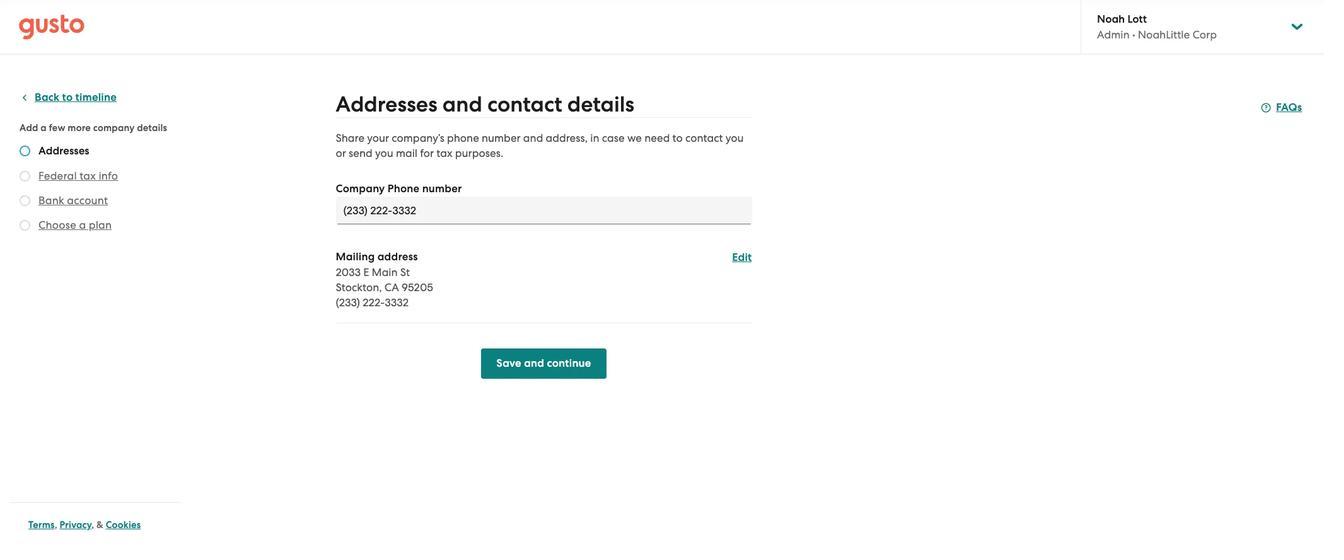 Task type: locate. For each thing, give the bounding box(es) containing it.
add a few more company details
[[20, 122, 167, 134]]

0 vertical spatial contact
[[487, 91, 562, 117]]

a left 'few'
[[41, 122, 47, 134]]

0 horizontal spatial to
[[62, 91, 73, 104]]

1 vertical spatial contact
[[686, 132, 723, 144]]

1 vertical spatial check image
[[20, 171, 30, 182]]

or
[[336, 147, 346, 160]]

save and continue
[[497, 357, 591, 370]]

you
[[726, 132, 744, 144], [375, 147, 393, 160]]

edit
[[732, 251, 752, 264]]

1 horizontal spatial a
[[79, 219, 86, 231]]

1 vertical spatial details
[[137, 122, 167, 134]]

contact right need at the top
[[686, 132, 723, 144]]

to
[[62, 91, 73, 104], [673, 132, 683, 144]]

info
[[99, 170, 118, 182]]

0 horizontal spatial contact
[[487, 91, 562, 117]]

, left privacy
[[55, 520, 57, 531]]

privacy link
[[60, 520, 92, 531]]

share
[[336, 132, 365, 144]]

to right the back
[[62, 91, 73, 104]]

edit button
[[732, 250, 752, 266]]

to inside share your company's phone number and address, in case we need to contact you or send you mail for tax purposes.
[[673, 132, 683, 144]]

federal
[[38, 170, 77, 182]]

1 vertical spatial to
[[673, 132, 683, 144]]

admin
[[1097, 28, 1130, 41]]

faqs button
[[1261, 100, 1302, 115]]

1 vertical spatial check image
[[20, 220, 30, 231]]

0 horizontal spatial addresses
[[38, 144, 89, 158]]

1 horizontal spatial addresses
[[336, 91, 438, 117]]

a for add
[[41, 122, 47, 134]]

1 horizontal spatial you
[[726, 132, 744, 144]]

check image left bank on the top
[[20, 196, 30, 206]]

account
[[67, 194, 108, 207]]

0 horizontal spatial details
[[137, 122, 167, 134]]

bank account button
[[38, 193, 108, 208]]

, left ca
[[379, 281, 382, 294]]

0 horizontal spatial a
[[41, 122, 47, 134]]

contact
[[487, 91, 562, 117], [686, 132, 723, 144]]

0 vertical spatial you
[[726, 132, 744, 144]]

send
[[349, 147, 373, 160]]

details right company in the top left of the page
[[137, 122, 167, 134]]

and up phone
[[443, 91, 482, 117]]

timeline
[[75, 91, 117, 104]]

number inside share your company's phone number and address, in case we need to contact you or send you mail for tax purposes.
[[482, 132, 521, 144]]

1 vertical spatial you
[[375, 147, 393, 160]]

and inside save and continue button
[[524, 357, 544, 370]]

main
[[372, 266, 398, 279]]

number up purposes.
[[482, 132, 521, 144]]

tax inside share your company's phone number and address, in case we need to contact you or send you mail for tax purposes.
[[437, 147, 453, 160]]

contact inside share your company's phone number and address, in case we need to contact you or send you mail for tax purposes.
[[686, 132, 723, 144]]

choose a plan button
[[38, 218, 112, 233]]

a left plan
[[79, 219, 86, 231]]

addresses and contact details
[[336, 91, 634, 117]]

stockton
[[336, 281, 379, 294]]

a inside button
[[79, 219, 86, 231]]

2 check image from the top
[[20, 171, 30, 182]]

mail
[[396, 147, 418, 160]]

check image left the federal
[[20, 171, 30, 182]]

2 vertical spatial and
[[524, 357, 544, 370]]

1 horizontal spatial to
[[673, 132, 683, 144]]

and right save
[[524, 357, 544, 370]]

cookies button
[[106, 518, 141, 533]]

contact up share your company's phone number and address, in case we need to contact you or send you mail for tax purposes.
[[487, 91, 562, 117]]

addresses up the your in the left top of the page
[[336, 91, 438, 117]]

0 vertical spatial and
[[443, 91, 482, 117]]

noahlittle
[[1138, 28, 1190, 41]]

0 vertical spatial number
[[482, 132, 521, 144]]

check image down add
[[20, 146, 30, 156]]

check image left choose on the top of page
[[20, 220, 30, 231]]

ca
[[385, 281, 399, 294]]

1 horizontal spatial contact
[[686, 132, 723, 144]]

2 check image from the top
[[20, 220, 30, 231]]

0 vertical spatial check image
[[20, 146, 30, 156]]

case
[[602, 132, 625, 144]]

0 vertical spatial to
[[62, 91, 73, 104]]

addresses down 'few'
[[38, 144, 89, 158]]

0 horizontal spatial tax
[[80, 170, 96, 182]]

for
[[420, 147, 434, 160]]

to right need at the top
[[673, 132, 683, 144]]

check image
[[20, 146, 30, 156], [20, 171, 30, 182]]

and
[[443, 91, 482, 117], [523, 132, 543, 144], [524, 357, 544, 370]]

lott
[[1128, 13, 1147, 26]]

0 vertical spatial addresses
[[336, 91, 438, 117]]

and left the address,
[[523, 132, 543, 144]]

a
[[41, 122, 47, 134], [79, 219, 86, 231]]

1 vertical spatial addresses
[[38, 144, 89, 158]]

phone
[[447, 132, 479, 144]]

details
[[568, 91, 634, 117], [137, 122, 167, 134]]

tax right for
[[437, 147, 453, 160]]

1 horizontal spatial ,
[[92, 520, 94, 531]]

faqs
[[1276, 101, 1302, 114]]

addresses for addresses
[[38, 144, 89, 158]]

details up the in
[[568, 91, 634, 117]]

back to timeline
[[35, 91, 117, 104]]

1 vertical spatial and
[[523, 132, 543, 144]]

,
[[379, 281, 382, 294], [55, 520, 57, 531], [92, 520, 94, 531]]

1 vertical spatial number
[[422, 182, 462, 196]]

noah
[[1097, 13, 1125, 26]]

check image for bank
[[20, 196, 30, 206]]

1 horizontal spatial details
[[568, 91, 634, 117]]

and for addresses
[[443, 91, 482, 117]]

, left '&'
[[92, 520, 94, 531]]

check image
[[20, 196, 30, 206], [20, 220, 30, 231]]

•
[[1133, 28, 1136, 41]]

0 vertical spatial a
[[41, 122, 47, 134]]

0 horizontal spatial you
[[375, 147, 393, 160]]

home image
[[19, 14, 85, 39]]

addresses for addresses and contact details
[[336, 91, 438, 117]]

1 horizontal spatial number
[[482, 132, 521, 144]]

phone
[[388, 182, 420, 196]]

addresses
[[336, 91, 438, 117], [38, 144, 89, 158]]

tax left info
[[80, 170, 96, 182]]

plan
[[89, 219, 112, 231]]

1 vertical spatial tax
[[80, 170, 96, 182]]

2 horizontal spatial ,
[[379, 281, 382, 294]]

number right phone
[[422, 182, 462, 196]]

terms link
[[28, 520, 55, 531]]

0 vertical spatial tax
[[437, 147, 453, 160]]

to inside "button"
[[62, 91, 73, 104]]

number
[[482, 132, 521, 144], [422, 182, 462, 196]]

0 vertical spatial check image
[[20, 196, 30, 206]]

1 horizontal spatial tax
[[437, 147, 453, 160]]

, inside mailing address 2033 e main st stockton , ca 95205 (233) 222-3332
[[379, 281, 382, 294]]

1 vertical spatial a
[[79, 219, 86, 231]]

&
[[97, 520, 103, 531]]

addresses inside addresses list
[[38, 144, 89, 158]]

tax
[[437, 147, 453, 160], [80, 170, 96, 182]]

1 check image from the top
[[20, 196, 30, 206]]

tax inside button
[[80, 170, 96, 182]]

222-
[[363, 296, 385, 309]]



Task type: vqa. For each thing, say whether or not it's contained in the screenshot.
the expensive
no



Task type: describe. For each thing, give the bounding box(es) containing it.
1 check image from the top
[[20, 146, 30, 156]]

0 horizontal spatial number
[[422, 182, 462, 196]]

noah lott admin • noahlittle corp
[[1097, 13, 1217, 41]]

back
[[35, 91, 59, 104]]

terms , privacy , & cookies
[[28, 520, 141, 531]]

save
[[497, 357, 521, 370]]

(233)
[[336, 296, 360, 309]]

st
[[400, 266, 410, 279]]

company's
[[392, 132, 445, 144]]

back to timeline button
[[20, 90, 117, 105]]

3332
[[385, 296, 409, 309]]

federal tax info button
[[38, 168, 118, 184]]

company
[[93, 122, 135, 134]]

addresses list
[[20, 144, 175, 235]]

check image for choose
[[20, 220, 30, 231]]

federal tax info
[[38, 170, 118, 182]]

purposes.
[[455, 147, 503, 160]]

bank
[[38, 194, 64, 207]]

company phone number
[[336, 182, 462, 196]]

add
[[20, 122, 38, 134]]

few
[[49, 122, 65, 134]]

need
[[645, 132, 670, 144]]

corp
[[1193, 28, 1217, 41]]

0 horizontal spatial ,
[[55, 520, 57, 531]]

company
[[336, 182, 385, 196]]

mailing address 2033 e main st stockton , ca 95205 (233) 222-3332
[[336, 250, 433, 309]]

mailing
[[336, 250, 375, 264]]

a for choose
[[79, 219, 86, 231]]

2033
[[336, 266, 361, 279]]

privacy
[[60, 520, 92, 531]]

e
[[363, 266, 369, 279]]

bank account
[[38, 194, 108, 207]]

share your company's phone number and address, in case we need to contact you or send you mail for tax purposes.
[[336, 132, 744, 160]]

and inside share your company's phone number and address, in case we need to contact you or send you mail for tax purposes.
[[523, 132, 543, 144]]

mailing address element
[[336, 250, 752, 324]]

in
[[591, 132, 600, 144]]

0 vertical spatial details
[[568, 91, 634, 117]]

we
[[627, 132, 642, 144]]

terms
[[28, 520, 55, 531]]

more
[[68, 122, 91, 134]]

choose
[[38, 219, 76, 231]]

address,
[[546, 132, 588, 144]]

cookies
[[106, 520, 141, 531]]

choose a plan
[[38, 219, 112, 231]]

and for save
[[524, 357, 544, 370]]

continue
[[547, 357, 591, 370]]

your
[[367, 132, 389, 144]]

95205
[[402, 281, 433, 294]]

Company Phone number telephone field
[[336, 197, 752, 225]]

address
[[378, 250, 418, 264]]

save and continue button
[[481, 349, 606, 379]]



